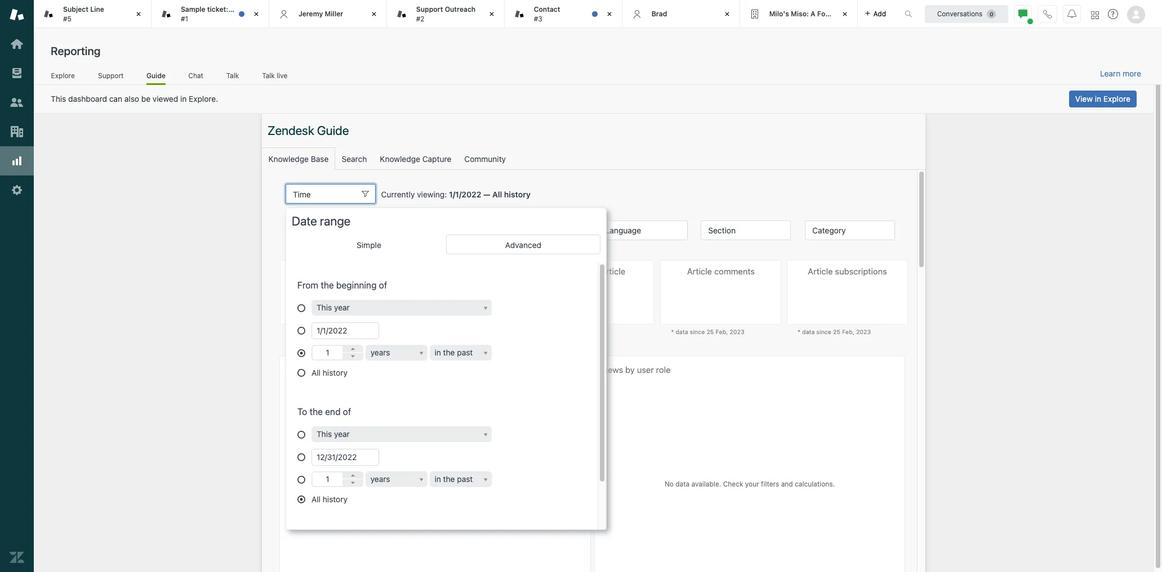 Task type: vqa. For each thing, say whether or not it's contained in the screenshot.
top - BUTTON
no



Task type: describe. For each thing, give the bounding box(es) containing it.
the
[[249, 5, 259, 14]]

contact #3
[[534, 5, 560, 23]]

chat link
[[188, 71, 204, 83]]

customers image
[[10, 95, 24, 110]]

brad tab
[[622, 0, 740, 28]]

support for support outreach #2
[[416, 5, 443, 14]]

close image inside tab
[[604, 8, 615, 20]]

this
[[51, 94, 66, 104]]

close image for tab containing support outreach
[[486, 8, 497, 20]]

reporting image
[[10, 154, 24, 168]]

tab containing subject line
[[34, 0, 152, 28]]

dashboard
[[68, 94, 107, 104]]

in inside view in explore button
[[1095, 94, 1101, 104]]

talk for talk live
[[262, 71, 275, 80]]

jeremy
[[299, 9, 323, 18]]

#5
[[63, 14, 72, 23]]

view
[[1075, 94, 1093, 104]]

explore.
[[189, 94, 218, 104]]

foodlez
[[817, 9, 844, 18]]

#2
[[416, 14, 425, 23]]

close image for brad
[[721, 8, 733, 20]]

line
[[90, 5, 104, 14]]

live
[[277, 71, 287, 80]]

subsidiary
[[845, 9, 881, 18]]

sample ticket: meet the ticket #1
[[181, 5, 280, 23]]

tab containing sample ticket: meet the ticket
[[152, 0, 280, 28]]

sample
[[181, 5, 205, 14]]

support link
[[98, 71, 124, 83]]

button displays agent's chat status as online. image
[[1019, 9, 1028, 18]]

miller
[[325, 9, 343, 18]]

guide link
[[147, 71, 166, 85]]

outreach
[[445, 5, 476, 14]]

ticket
[[261, 5, 280, 14]]

get started image
[[10, 37, 24, 51]]

learn more link
[[1100, 69, 1141, 79]]

subject line #5
[[63, 5, 104, 23]]

add
[[874, 9, 886, 18]]

organizations image
[[10, 125, 24, 139]]

#3
[[534, 14, 542, 23]]

zendesk image
[[10, 551, 24, 566]]

conversations button
[[925, 5, 1008, 23]]

milo's
[[769, 9, 789, 18]]

close image for milo's miso: a foodlez subsidiary
[[839, 8, 850, 20]]



Task type: locate. For each thing, give the bounding box(es) containing it.
subject
[[63, 5, 88, 14]]

talk for talk
[[226, 71, 239, 80]]

explore
[[51, 71, 75, 80], [1104, 94, 1131, 104]]

more
[[1123, 69, 1141, 78]]

2 close image from the left
[[721, 8, 733, 20]]

3 tab from the left
[[387, 0, 505, 28]]

close image right line
[[133, 8, 144, 20]]

tab
[[34, 0, 152, 28], [152, 0, 280, 28], [387, 0, 505, 28], [505, 0, 622, 28]]

guide
[[147, 71, 166, 80]]

notifications image
[[1068, 9, 1077, 18]]

explore inside button
[[1104, 94, 1131, 104]]

view in explore button
[[1069, 91, 1137, 108]]

contact
[[534, 5, 560, 14]]

close image
[[133, 8, 144, 20], [251, 8, 262, 20], [368, 8, 380, 20], [486, 8, 497, 20]]

chat
[[188, 71, 203, 80]]

support inside 'link'
[[98, 71, 124, 80]]

1 tab from the left
[[34, 0, 152, 28]]

reporting
[[51, 45, 101, 57]]

in
[[180, 94, 187, 104], [1095, 94, 1101, 104]]

explore down 'learn more' "link" in the right top of the page
[[1104, 94, 1131, 104]]

4 tab from the left
[[505, 0, 622, 28]]

0 horizontal spatial in
[[180, 94, 187, 104]]

close image left add dropdown button
[[839, 8, 850, 20]]

talk live link
[[262, 71, 288, 83]]

talk right chat
[[226, 71, 239, 80]]

talk live
[[262, 71, 287, 80]]

0 vertical spatial support
[[416, 5, 443, 14]]

miso:
[[791, 9, 809, 18]]

jeremy miller
[[299, 9, 343, 18]]

tabs tab list
[[34, 0, 893, 28]]

in right view
[[1095, 94, 1101, 104]]

talk link
[[226, 71, 239, 83]]

add button
[[858, 0, 893, 28]]

zendesk products image
[[1091, 11, 1099, 19]]

3 close image from the left
[[839, 8, 850, 20]]

close image right miller
[[368, 8, 380, 20]]

1 horizontal spatial in
[[1095, 94, 1101, 104]]

close image inside brad tab
[[721, 8, 733, 20]]

close image left milo's at the top right of the page
[[721, 8, 733, 20]]

close image right meet
[[251, 8, 262, 20]]

meet
[[230, 5, 247, 14]]

0 horizontal spatial talk
[[226, 71, 239, 80]]

support inside support outreach #2
[[416, 5, 443, 14]]

0 vertical spatial explore
[[51, 71, 75, 80]]

close image inside the milo's miso: a foodlez subsidiary tab
[[839, 8, 850, 20]]

conversations
[[937, 9, 983, 18]]

tab containing support outreach
[[387, 0, 505, 28]]

2 close image from the left
[[251, 8, 262, 20]]

a
[[811, 9, 816, 18]]

1 vertical spatial explore
[[1104, 94, 1131, 104]]

close image inside jeremy miller tab
[[368, 8, 380, 20]]

support up the can
[[98, 71, 124, 80]]

1 horizontal spatial support
[[416, 5, 443, 14]]

views image
[[10, 66, 24, 81]]

2 tab from the left
[[152, 0, 280, 28]]

be
[[141, 94, 150, 104]]

also
[[124, 94, 139, 104]]

learn more
[[1100, 69, 1141, 78]]

talk left live
[[262, 71, 275, 80]]

view in explore
[[1075, 94, 1131, 104]]

this dashboard can also be viewed in explore.
[[51, 94, 218, 104]]

1 close image from the left
[[604, 8, 615, 20]]

learn
[[1100, 69, 1121, 78]]

close image for jeremy miller tab
[[368, 8, 380, 20]]

1 in from the left
[[180, 94, 187, 104]]

1 close image from the left
[[133, 8, 144, 20]]

2 horizontal spatial close image
[[839, 8, 850, 20]]

0 horizontal spatial explore
[[51, 71, 75, 80]]

milo's miso: a foodlez subsidiary
[[769, 9, 881, 18]]

close image for tab containing subject line
[[133, 8, 144, 20]]

support
[[416, 5, 443, 14], [98, 71, 124, 80]]

zendesk support image
[[10, 7, 24, 22]]

admin image
[[10, 183, 24, 198]]

jeremy miller tab
[[269, 0, 387, 28]]

0 horizontal spatial support
[[98, 71, 124, 80]]

1 talk from the left
[[226, 71, 239, 80]]

support for support
[[98, 71, 124, 80]]

explore link
[[51, 71, 75, 83]]

1 horizontal spatial explore
[[1104, 94, 1131, 104]]

4 close image from the left
[[486, 8, 497, 20]]

0 horizontal spatial close image
[[604, 8, 615, 20]]

can
[[109, 94, 122, 104]]

tab containing contact
[[505, 0, 622, 28]]

1 horizontal spatial close image
[[721, 8, 733, 20]]

close image left brad
[[604, 8, 615, 20]]

viewed
[[153, 94, 178, 104]]

brad
[[652, 9, 667, 18]]

1 horizontal spatial talk
[[262, 71, 275, 80]]

1 vertical spatial support
[[98, 71, 124, 80]]

milo's miso: a foodlez subsidiary tab
[[740, 0, 881, 28]]

ticket:
[[207, 5, 228, 14]]

support up #2
[[416, 5, 443, 14]]

close image right outreach
[[486, 8, 497, 20]]

explore up this
[[51, 71, 75, 80]]

#1
[[181, 14, 188, 23]]

close image
[[604, 8, 615, 20], [721, 8, 733, 20], [839, 8, 850, 20]]

main element
[[0, 0, 34, 573]]

get help image
[[1108, 9, 1118, 19]]

3 close image from the left
[[368, 8, 380, 20]]

2 talk from the left
[[262, 71, 275, 80]]

support outreach #2
[[416, 5, 476, 23]]

2 in from the left
[[1095, 94, 1101, 104]]

talk
[[226, 71, 239, 80], [262, 71, 275, 80]]

in right "viewed"
[[180, 94, 187, 104]]



